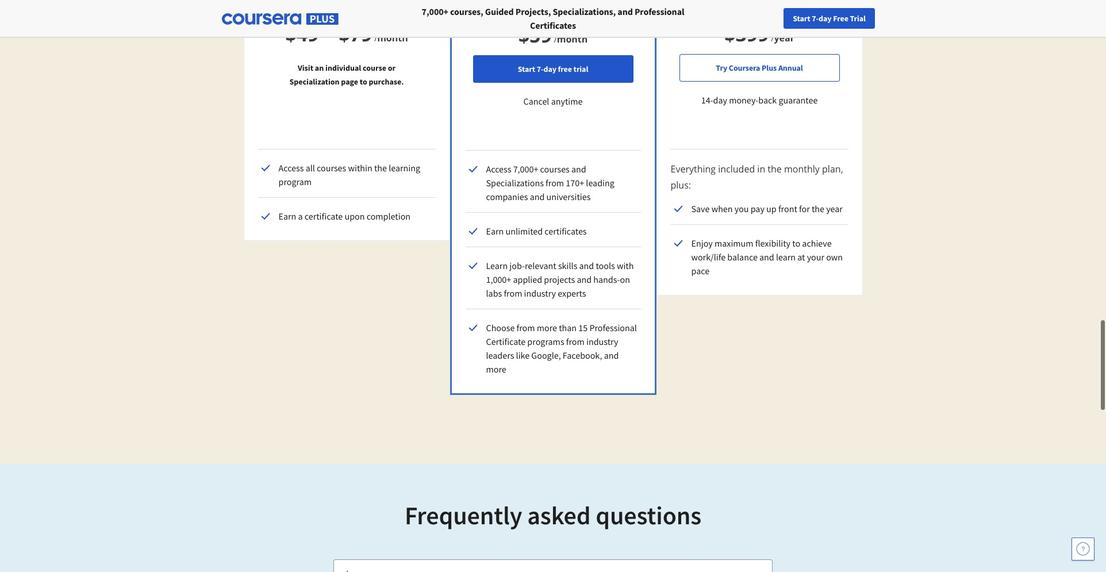 Task type: vqa. For each thing, say whether or not it's contained in the screenshot.
'what do you want to learn?' text field
no



Task type: locate. For each thing, give the bounding box(es) containing it.
courses inside 'access all courses within the learning program'
[[317, 162, 347, 174]]

access inside 'access all courses within the learning program'
[[279, 162, 304, 174]]

/ inside '$59 / month'
[[554, 34, 557, 45]]

choose
[[486, 322, 515, 334]]

earn for $49
[[279, 211, 296, 222]]

and up 170+
[[572, 163, 587, 175]]

and right specializations, on the top of the page
[[618, 6, 633, 17]]

professional inside the 'choose from more than 15 professional certificate programs from industry leaders like google, facebook, and more'
[[590, 322, 637, 334]]

the
[[374, 162, 387, 174], [768, 163, 782, 175], [812, 203, 825, 215]]

applied
[[513, 274, 543, 285]]

0 horizontal spatial 7-
[[537, 64, 544, 74]]

the right in
[[768, 163, 782, 175]]

year up annual
[[775, 32, 795, 44]]

from up the facebook,
[[567, 336, 585, 348]]

achieve
[[803, 238, 832, 249]]

7,000+ left courses,
[[422, 6, 449, 17]]

program
[[279, 176, 312, 188]]

your
[[878, 13, 893, 24], [808, 251, 825, 263]]

industry down applied
[[524, 288, 556, 299]]

programs
[[528, 336, 565, 348]]

1 horizontal spatial more
[[537, 322, 558, 334]]

1 horizontal spatial 7,000+
[[514, 163, 539, 175]]

from right labs
[[504, 288, 523, 299]]

0 vertical spatial year
[[775, 32, 795, 44]]

0 horizontal spatial more
[[486, 364, 507, 375]]

day
[[819, 13, 832, 24], [544, 64, 557, 74], [714, 94, 728, 106]]

month up the "or" on the top of the page
[[378, 32, 408, 44]]

7- left "free"
[[813, 13, 819, 24]]

1 vertical spatial your
[[808, 251, 825, 263]]

access for access all courses within the learning program
[[279, 162, 304, 174]]

access up specializations
[[486, 163, 512, 175]]

learn
[[777, 251, 796, 263]]

14-
[[702, 94, 714, 106]]

1 vertical spatial 7-
[[537, 64, 544, 74]]

0 vertical spatial day
[[819, 13, 832, 24]]

and down specializations
[[530, 191, 545, 203]]

1 horizontal spatial to
[[793, 238, 801, 249]]

facebook,
[[563, 350, 603, 361]]

/ right $399 at the right top of the page
[[772, 33, 775, 44]]

frequently asked questions
[[405, 500, 702, 532]]

1 horizontal spatial year
[[827, 203, 843, 215]]

professional
[[635, 6, 685, 17], [590, 322, 637, 334]]

you
[[735, 203, 749, 215]]

leaders
[[486, 350, 515, 361]]

completion
[[367, 211, 411, 222]]

0 vertical spatial 7,000+
[[422, 6, 449, 17]]

earn
[[279, 211, 296, 222], [486, 226, 504, 237]]

year right for
[[827, 203, 843, 215]]

/ down certificates
[[554, 34, 557, 45]]

1 horizontal spatial earn
[[486, 226, 504, 237]]

courses inside 'access 7,000+ courses and specializations from 170+ leading companies and universities'
[[541, 163, 570, 175]]

0 vertical spatial your
[[878, 13, 893, 24]]

1 vertical spatial to
[[793, 238, 801, 249]]

enjoy
[[692, 238, 713, 249]]

7- for free
[[813, 13, 819, 24]]

access
[[279, 162, 304, 174], [486, 163, 512, 175]]

1 vertical spatial 7,000+
[[514, 163, 539, 175]]

access all courses within the learning program
[[279, 162, 421, 188]]

and inside the 'choose from more than 15 professional certificate programs from industry leaders like google, facebook, and more'
[[604, 350, 619, 361]]

industry inside learn job-relevant skills and tools with 1,000+ applied projects and hands-on labs from industry experts
[[524, 288, 556, 299]]

industry
[[524, 288, 556, 299], [587, 336, 619, 348]]

0 horizontal spatial /
[[375, 33, 378, 44]]

to inside "enjoy maximum flexibility to achieve work/life balance and learn at your own pace"
[[793, 238, 801, 249]]

2 horizontal spatial day
[[819, 13, 832, 24]]

/ inside $49 – $79 / month
[[375, 33, 378, 44]]

month down certificates
[[557, 33, 588, 45]]

0 vertical spatial 7-
[[813, 13, 819, 24]]

1 vertical spatial start
[[518, 64, 536, 74]]

1 vertical spatial industry
[[587, 336, 619, 348]]

and right the facebook,
[[604, 350, 619, 361]]

1 horizontal spatial month
[[557, 33, 588, 45]]

more
[[537, 322, 558, 334], [486, 364, 507, 375]]

1 horizontal spatial your
[[878, 13, 893, 24]]

to
[[360, 77, 368, 87], [793, 238, 801, 249]]

start left "free"
[[794, 13, 811, 24]]

industry down 15
[[587, 336, 619, 348]]

visit
[[298, 63, 314, 73]]

questions
[[596, 500, 702, 532]]

and left tools at right top
[[580, 260, 594, 272]]

like
[[516, 350, 530, 361]]

14-day money-back guarantee
[[702, 94, 818, 106]]

1 horizontal spatial /
[[554, 34, 557, 45]]

month inside '$59 / month'
[[557, 33, 588, 45]]

start
[[794, 13, 811, 24], [518, 64, 536, 74]]

earn for $59
[[486, 226, 504, 237]]

asked
[[528, 500, 591, 532]]

0 horizontal spatial your
[[808, 251, 825, 263]]

your down achieve
[[808, 251, 825, 263]]

year
[[775, 32, 795, 44], [827, 203, 843, 215]]

certificate
[[305, 211, 343, 222]]

the right for
[[812, 203, 825, 215]]

1 horizontal spatial industry
[[587, 336, 619, 348]]

an
[[315, 63, 324, 73]]

7,000+ up specializations
[[514, 163, 539, 175]]

1 vertical spatial earn
[[486, 226, 504, 237]]

access inside 'access 7,000+ courses and specializations from 170+ leading companies and universities'
[[486, 163, 512, 175]]

0 horizontal spatial start
[[518, 64, 536, 74]]

month
[[378, 32, 408, 44], [557, 33, 588, 45]]

try coursera plus annual button
[[680, 54, 840, 82]]

0 vertical spatial earn
[[279, 211, 296, 222]]

to inside visit an individual course or specialization page to purchase.
[[360, 77, 368, 87]]

courses right 'all'
[[317, 162, 347, 174]]

1 horizontal spatial 7-
[[813, 13, 819, 24]]

specializations,
[[553, 6, 616, 17]]

/ right $79
[[375, 33, 378, 44]]

0 horizontal spatial 7,000+
[[422, 6, 449, 17]]

day left money-
[[714, 94, 728, 106]]

learn
[[486, 260, 508, 272]]

/ inside $399 / year
[[772, 33, 775, 44]]

7- for free
[[537, 64, 544, 74]]

0 vertical spatial more
[[537, 322, 558, 334]]

courses for all
[[317, 162, 347, 174]]

try
[[716, 63, 728, 73]]

earn left unlimited
[[486, 226, 504, 237]]

companies
[[486, 191, 528, 203]]

money-
[[730, 94, 759, 106]]

more up programs
[[537, 322, 558, 334]]

1 horizontal spatial access
[[486, 163, 512, 175]]

to right the page
[[360, 77, 368, 87]]

start up cancel
[[518, 64, 536, 74]]

$79
[[339, 21, 372, 47]]

1 vertical spatial day
[[544, 64, 557, 74]]

access up "program"
[[279, 162, 304, 174]]

trial
[[574, 64, 589, 74]]

0 horizontal spatial day
[[544, 64, 557, 74]]

day left "free"
[[819, 13, 832, 24]]

earn a certificate upon completion
[[279, 211, 411, 222]]

start for start 7-day free trial
[[794, 13, 811, 24]]

more down leaders
[[486, 364, 507, 375]]

0 horizontal spatial year
[[775, 32, 795, 44]]

0 horizontal spatial the
[[374, 162, 387, 174]]

0 horizontal spatial access
[[279, 162, 304, 174]]

access for access 7,000+ courses and specializations from 170+ leading companies and universities
[[486, 163, 512, 175]]

professional inside 7,000+ courses, guided projects, specializations, and professional certificates
[[635, 6, 685, 17]]

from
[[546, 177, 564, 189], [504, 288, 523, 299], [517, 322, 535, 334], [567, 336, 585, 348]]

choose from more than 15 professional certificate programs from industry leaders like google, facebook, and more
[[486, 322, 637, 375]]

leading
[[586, 177, 615, 189]]

None search field
[[158, 7, 434, 30]]

1 horizontal spatial courses
[[541, 163, 570, 175]]

0 horizontal spatial to
[[360, 77, 368, 87]]

plus:
[[671, 179, 692, 192]]

7- left free
[[537, 64, 544, 74]]

maximum
[[715, 238, 754, 249]]

1 horizontal spatial the
[[768, 163, 782, 175]]

to up 'at'
[[793, 238, 801, 249]]

a
[[298, 211, 303, 222]]

earn left a
[[279, 211, 296, 222]]

0 vertical spatial to
[[360, 77, 368, 87]]

day for free
[[819, 13, 832, 24]]

guarantee
[[779, 94, 818, 106]]

2 horizontal spatial /
[[772, 33, 775, 44]]

7,000+ inside 'access 7,000+ courses and specializations from 170+ leading companies and universities'
[[514, 163, 539, 175]]

1 vertical spatial professional
[[590, 322, 637, 334]]

and up experts
[[577, 274, 592, 285]]

all
[[306, 162, 315, 174]]

flexibility
[[756, 238, 791, 249]]

courses for 7,000+
[[541, 163, 570, 175]]

save
[[692, 203, 710, 215]]

1 horizontal spatial day
[[714, 94, 728, 106]]

access 7,000+ courses and specializations from 170+ leading companies and universities
[[486, 163, 615, 203]]

1 vertical spatial year
[[827, 203, 843, 215]]

learn job-relevant skills and tools with 1,000+ applied projects and hands-on labs from industry experts
[[486, 260, 634, 299]]

0 vertical spatial start
[[794, 13, 811, 24]]

day left free
[[544, 64, 557, 74]]

from up 'universities'
[[546, 177, 564, 189]]

job-
[[510, 260, 525, 272]]

courses
[[317, 162, 347, 174], [541, 163, 570, 175]]

0 vertical spatial professional
[[635, 6, 685, 17]]

$49 – $79 / month
[[286, 21, 408, 47]]

1 horizontal spatial start
[[794, 13, 811, 24]]

monthly
[[785, 163, 820, 175]]

google,
[[532, 350, 561, 361]]

courses up 170+
[[541, 163, 570, 175]]

0 horizontal spatial month
[[378, 32, 408, 44]]

your right "find" on the right of the page
[[878, 13, 893, 24]]

plan,
[[823, 163, 844, 175]]

your inside "enjoy maximum flexibility to achieve work/life balance and learn at your own pace"
[[808, 251, 825, 263]]

/ for $59
[[554, 34, 557, 45]]

start 7-day free trial button
[[473, 55, 634, 83]]

0 horizontal spatial earn
[[279, 211, 296, 222]]

earn unlimited certificates
[[486, 226, 587, 237]]

the right within
[[374, 162, 387, 174]]

0 horizontal spatial industry
[[524, 288, 556, 299]]

/
[[375, 33, 378, 44], [772, 33, 775, 44], [554, 34, 557, 45]]

0 vertical spatial industry
[[524, 288, 556, 299]]

industry inside the 'choose from more than 15 professional certificate programs from industry leaders like google, facebook, and more'
[[587, 336, 619, 348]]

0 horizontal spatial courses
[[317, 162, 347, 174]]

and down flexibility
[[760, 251, 775, 263]]



Task type: describe. For each thing, give the bounding box(es) containing it.
day for free
[[544, 64, 557, 74]]

certificate
[[486, 336, 526, 348]]

15
[[579, 322, 588, 334]]

cancel anytime
[[524, 96, 583, 107]]

find your new career link
[[856, 12, 940, 26]]

balance
[[728, 251, 758, 263]]

coursera
[[729, 63, 761, 73]]

projects
[[544, 274, 575, 285]]

certificates
[[531, 20, 576, 31]]

cancel
[[524, 96, 550, 107]]

experts
[[558, 288, 587, 299]]

course
[[363, 63, 387, 73]]

start 7-day free trial
[[794, 13, 866, 24]]

courses,
[[451, 6, 484, 17]]

up
[[767, 203, 777, 215]]

purchase.
[[369, 77, 404, 87]]

start for start 7-day free trial
[[518, 64, 536, 74]]

2 vertical spatial day
[[714, 94, 728, 106]]

from inside learn job-relevant skills and tools with 1,000+ applied projects and hands-on labs from industry experts
[[504, 288, 523, 299]]

year inside $399 / year
[[775, 32, 795, 44]]

everything included in the monthly plan, plus:
[[671, 163, 844, 192]]

skills
[[559, 260, 578, 272]]

frequently
[[405, 500, 523, 532]]

upon
[[345, 211, 365, 222]]

start 7-day free trial button
[[784, 8, 876, 29]]

for
[[800, 203, 811, 215]]

2 horizontal spatial the
[[812, 203, 825, 215]]

pay
[[751, 203, 765, 215]]

pace
[[692, 265, 710, 277]]

guided
[[486, 6, 514, 17]]

than
[[559, 322, 577, 334]]

$49
[[286, 21, 319, 47]]

help center image
[[1077, 543, 1091, 556]]

annual
[[779, 63, 804, 73]]

page
[[341, 77, 358, 87]]

specialization
[[290, 77, 340, 87]]

plus
[[762, 63, 777, 73]]

on
[[621, 274, 631, 285]]

month inside $49 – $79 / month
[[378, 32, 408, 44]]

new
[[895, 13, 910, 24]]

the inside 'access all courses within the learning program'
[[374, 162, 387, 174]]

back
[[759, 94, 777, 106]]

1 vertical spatial more
[[486, 364, 507, 375]]

save  when you pay up front for the year
[[692, 203, 843, 215]]

coursera plus image
[[222, 13, 339, 25]]

learning
[[389, 162, 421, 174]]

find
[[862, 13, 877, 24]]

find your new career
[[862, 13, 934, 24]]

and inside 7,000+ courses, guided projects, specializations, and professional certificates
[[618, 6, 633, 17]]

from up certificate
[[517, 322, 535, 334]]

specializations
[[486, 177, 544, 189]]

try coursera plus annual
[[716, 63, 804, 73]]

certificates
[[545, 226, 587, 237]]

included
[[719, 163, 756, 175]]

when
[[712, 203, 733, 215]]

labs
[[486, 288, 502, 299]]

start 7-day free trial
[[518, 64, 589, 74]]

$59 / month
[[519, 22, 588, 48]]

trial
[[851, 13, 866, 24]]

$399 / year
[[725, 21, 795, 47]]

1,000+
[[486, 274, 512, 285]]

at
[[798, 251, 806, 263]]

and inside "enjoy maximum flexibility to achieve work/life balance and learn at your own pace"
[[760, 251, 775, 263]]

or
[[388, 63, 396, 73]]

relevant
[[525, 260, 557, 272]]

work/life
[[692, 251, 726, 263]]

front
[[779, 203, 798, 215]]

–
[[324, 21, 334, 47]]

individual
[[326, 63, 362, 73]]

anytime
[[552, 96, 583, 107]]

7,000+ inside 7,000+ courses, guided projects, specializations, and professional certificates
[[422, 6, 449, 17]]

170+
[[566, 177, 585, 189]]

7,000+ courses, guided projects, specializations, and professional certificates
[[422, 6, 685, 31]]

/ for $399
[[772, 33, 775, 44]]

with
[[617, 260, 634, 272]]

enjoy maximum flexibility to achieve work/life balance and learn at your own pace
[[692, 238, 844, 277]]

free
[[834, 13, 849, 24]]

within
[[348, 162, 373, 174]]

$59
[[519, 22, 552, 48]]

from inside 'access 7,000+ courses and specializations from 170+ leading companies and universities'
[[546, 177, 564, 189]]

everything
[[671, 163, 716, 175]]

visit an individual course or specialization page to purchase.
[[290, 63, 404, 87]]

free
[[558, 64, 572, 74]]

tools
[[596, 260, 615, 272]]

the inside everything included in the monthly plan, plus:
[[768, 163, 782, 175]]

career
[[912, 13, 934, 24]]



